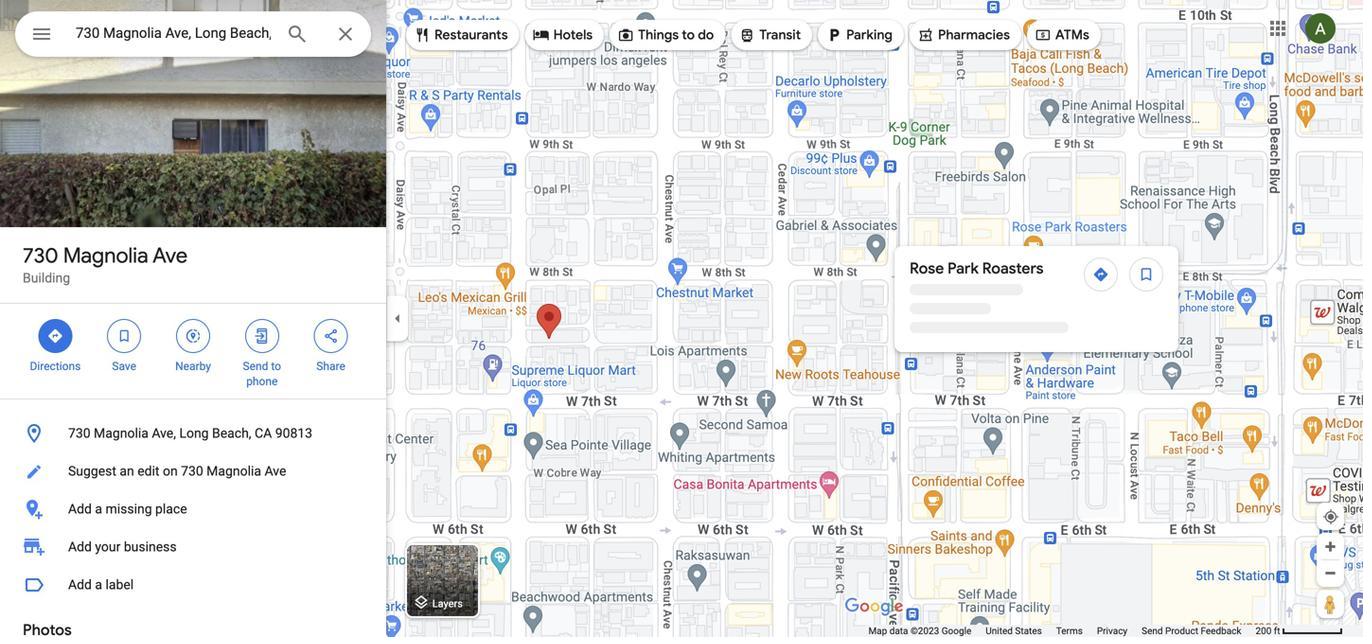 Task type: vqa. For each thing, say whether or not it's contained in the screenshot.


Task type: locate. For each thing, give the bounding box(es) containing it.
google maps element
[[0, 0, 1364, 637]]

1 vertical spatial add
[[68, 539, 92, 555]]

730 magnolia ave, long beach, ca 90813 button
[[0, 415, 386, 453]]

730 right on
[[181, 464, 203, 479]]

ave up 
[[153, 242, 188, 269]]

0 vertical spatial magnolia
[[63, 242, 148, 269]]

send inside button
[[1142, 626, 1164, 637]]

magnolia inside "730 magnolia ave, long beach, ca 90813" button
[[94, 426, 149, 441]]

phone
[[246, 375, 278, 388]]

a inside add a label button
[[95, 577, 102, 593]]

product
[[1166, 626, 1199, 637]]

send
[[243, 360, 268, 373], [1142, 626, 1164, 637]]

long
[[179, 426, 209, 441]]

ave
[[153, 242, 188, 269], [265, 464, 286, 479]]

privacy button
[[1098, 625, 1128, 637]]

label
[[106, 577, 134, 593]]

2 add from the top
[[68, 539, 92, 555]]

send inside send to phone
[[243, 360, 268, 373]]

footer inside google maps "element"
[[869, 625, 1256, 637]]

ave down ca
[[265, 464, 286, 479]]

a left 'label' in the bottom of the page
[[95, 577, 102, 593]]

magnolia for ave
[[63, 242, 148, 269]]

magnolia
[[63, 242, 148, 269], [94, 426, 149, 441], [207, 464, 261, 479]]

1 vertical spatial to
[[271, 360, 281, 373]]

footer containing map data ©2023 google
[[869, 625, 1256, 637]]

730 inside the 730 magnolia ave building
[[23, 242, 58, 269]]

2 horizontal spatial 730
[[181, 464, 203, 479]]

1 horizontal spatial ave
[[265, 464, 286, 479]]

0 horizontal spatial 730
[[23, 242, 58, 269]]

footer
[[869, 625, 1256, 637]]

2 vertical spatial magnolia
[[207, 464, 261, 479]]

1 vertical spatial 730
[[68, 426, 91, 441]]

730 magnolia ave building
[[23, 242, 188, 286]]

magnolia up an at the bottom of the page
[[94, 426, 149, 441]]

add a label button
[[0, 566, 386, 604]]

add for add a label
[[68, 577, 92, 593]]

united
[[986, 626, 1013, 637]]

send for send product feedback
[[1142, 626, 1164, 637]]

map
[[869, 626, 888, 637]]

show street view coverage image
[[1318, 590, 1345, 618]]

ave,
[[152, 426, 176, 441]]

1 horizontal spatial 730
[[68, 426, 91, 441]]

0 vertical spatial to
[[682, 27, 695, 44]]

None field
[[76, 22, 271, 45]]

states
[[1016, 626, 1043, 637]]

3 add from the top
[[68, 577, 92, 593]]

feedback
[[1201, 626, 1242, 637]]

ca
[[255, 426, 272, 441]]


[[414, 25, 431, 45]]

layers
[[433, 598, 463, 610]]

1 add from the top
[[68, 502, 92, 517]]

730 for ave
[[23, 242, 58, 269]]

pharmacies
[[939, 27, 1011, 44]]

ave inside the 730 magnolia ave building
[[153, 242, 188, 269]]

a for label
[[95, 577, 102, 593]]

things
[[639, 27, 679, 44]]

add left 'label' in the bottom of the page
[[68, 577, 92, 593]]

add your business link
[[0, 529, 386, 566]]

hotels
[[554, 27, 593, 44]]

magnolia inside the 730 magnolia ave building
[[63, 242, 148, 269]]

2 vertical spatial add
[[68, 577, 92, 593]]

0 vertical spatial send
[[243, 360, 268, 373]]

share
[[317, 360, 346, 373]]

add
[[68, 502, 92, 517], [68, 539, 92, 555], [68, 577, 92, 593]]

a inside add a missing place button
[[95, 502, 102, 517]]

0 horizontal spatial to
[[271, 360, 281, 373]]

1 vertical spatial magnolia
[[94, 426, 149, 441]]


[[1035, 25, 1052, 45]]

730 magnolia ave main content
[[0, 0, 386, 637]]

to left do
[[682, 27, 695, 44]]

0 vertical spatial add
[[68, 502, 92, 517]]

1 a from the top
[[95, 502, 102, 517]]

add left the your
[[68, 539, 92, 555]]

 pharmacies
[[918, 25, 1011, 45]]

send product feedback button
[[1142, 625, 1242, 637]]

1 horizontal spatial send
[[1142, 626, 1164, 637]]

parking
[[847, 27, 893, 44]]

a for missing
[[95, 502, 102, 517]]

1 vertical spatial send
[[1142, 626, 1164, 637]]

0 vertical spatial ave
[[153, 242, 188, 269]]

on
[[163, 464, 178, 479]]

1 vertical spatial ave
[[265, 464, 286, 479]]

send up phone
[[243, 360, 268, 373]]

terms
[[1057, 626, 1083, 637]]

save
[[112, 360, 136, 373]]

a left missing
[[95, 502, 102, 517]]

1 horizontal spatial to
[[682, 27, 695, 44]]

collapse side panel image
[[387, 308, 408, 329]]


[[323, 326, 340, 347]]

2 a from the top
[[95, 577, 102, 593]]

730 up building
[[23, 242, 58, 269]]

1 vertical spatial a
[[95, 577, 102, 593]]

suggest an edit on 730 magnolia ave button
[[0, 453, 386, 491]]


[[618, 25, 635, 45]]

©2023
[[911, 626, 940, 637]]

your
[[95, 539, 121, 555]]

edit
[[138, 464, 160, 479]]

magnolia up building
[[63, 242, 148, 269]]

send left 'product'
[[1142, 626, 1164, 637]]


[[918, 25, 935, 45]]


[[739, 25, 756, 45]]

add down suggest
[[68, 502, 92, 517]]

730
[[23, 242, 58, 269], [68, 426, 91, 441], [181, 464, 203, 479]]

google account: angela cha  
(angela.cha@adept.ai) image
[[1306, 13, 1336, 44]]

building
[[23, 270, 70, 286]]

0 horizontal spatial ave
[[153, 242, 188, 269]]

0 vertical spatial a
[[95, 502, 102, 517]]

transit
[[760, 27, 801, 44]]

730 up suggest
[[68, 426, 91, 441]]

to
[[682, 27, 695, 44], [271, 360, 281, 373]]


[[533, 25, 550, 45]]

magnolia down beach,
[[207, 464, 261, 479]]

a
[[95, 502, 102, 517], [95, 577, 102, 593]]

ft
[[1275, 626, 1281, 637]]

0 vertical spatial 730
[[23, 242, 58, 269]]

0 horizontal spatial send
[[243, 360, 268, 373]]

to up phone
[[271, 360, 281, 373]]


[[254, 326, 271, 347]]



Task type: describe. For each thing, give the bounding box(es) containing it.
restaurants
[[435, 27, 508, 44]]

 transit
[[739, 25, 801, 45]]

90813
[[275, 426, 313, 441]]

none field inside 730 magnolia ave, long beach, ca 90813 field
[[76, 22, 271, 45]]

to inside the  things to do
[[682, 27, 695, 44]]


[[47, 326, 64, 347]]

suggest an edit on 730 magnolia ave
[[68, 464, 286, 479]]

suggest
[[68, 464, 116, 479]]

united states button
[[986, 625, 1043, 637]]


[[826, 25, 843, 45]]

data
[[890, 626, 909, 637]]

beach,
[[212, 426, 252, 441]]

an
[[120, 464, 134, 479]]

add a missing place button
[[0, 491, 386, 529]]

missing
[[106, 502, 152, 517]]

atms
[[1056, 27, 1090, 44]]

send to phone
[[243, 360, 281, 388]]

nearby
[[175, 360, 211, 373]]

 things to do
[[618, 25, 714, 45]]


[[116, 326, 133, 347]]

united states
[[986, 626, 1043, 637]]

zoom in image
[[1324, 540, 1338, 554]]

do
[[698, 27, 714, 44]]

terms button
[[1057, 625, 1083, 637]]

place
[[155, 502, 187, 517]]

add a missing place
[[68, 502, 187, 517]]

privacy
[[1098, 626, 1128, 637]]

200 ft
[[1256, 626, 1281, 637]]

 parking
[[826, 25, 893, 45]]

ave inside button
[[265, 464, 286, 479]]

 button
[[15, 11, 68, 61]]

add a label
[[68, 577, 134, 593]]

200
[[1256, 626, 1272, 637]]

add your business
[[68, 539, 177, 555]]

 search field
[[15, 11, 371, 61]]

730 magnolia ave, long beach, ca 90813
[[68, 426, 313, 441]]

magnolia inside 'suggest an edit on 730 magnolia ave' button
[[207, 464, 261, 479]]


[[185, 326, 202, 347]]

200 ft button
[[1256, 626, 1344, 637]]

to inside send to phone
[[271, 360, 281, 373]]

map data ©2023 google
[[869, 626, 972, 637]]

 atms
[[1035, 25, 1090, 45]]

 hotels
[[533, 25, 593, 45]]

add for add a missing place
[[68, 502, 92, 517]]

business
[[124, 539, 177, 555]]

add for add your business
[[68, 539, 92, 555]]

zoom out image
[[1324, 566, 1338, 581]]

directions
[[30, 360, 81, 373]]

send for send to phone
[[243, 360, 268, 373]]

 restaurants
[[414, 25, 508, 45]]

send product feedback
[[1142, 626, 1242, 637]]

actions for 730 magnolia ave region
[[0, 304, 386, 399]]

730 Magnolia Ave, Long Beach, CA 90813 field
[[15, 11, 371, 57]]

730 for ave,
[[68, 426, 91, 441]]

2 vertical spatial 730
[[181, 464, 203, 479]]


[[30, 20, 53, 48]]

show your location image
[[1323, 509, 1340, 526]]

magnolia for ave,
[[94, 426, 149, 441]]

google
[[942, 626, 972, 637]]



